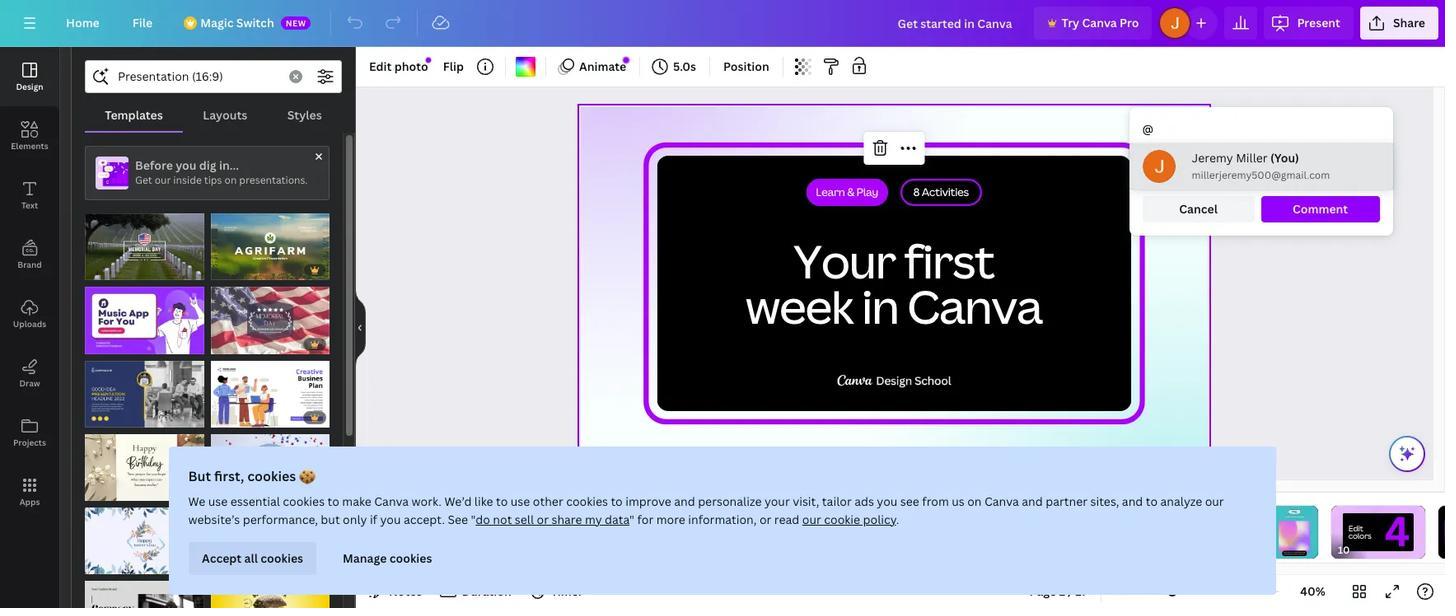Task type: describe. For each thing, give the bounding box(es) containing it.
happy mother's day  (presentation (16:9)) group
[[85, 508, 204, 575]]

editing
[[1295, 516, 1299, 518]]

layouts
[[203, 107, 247, 123]]

try adding and editing graphics button
[[1224, 506, 1318, 559]]

if
[[370, 512, 378, 527]]

inside
[[173, 173, 202, 187]]

white minimalist memorial day (presentation (16:9)) image
[[85, 213, 204, 280]]

cookie
[[825, 512, 861, 527]]

read
[[775, 512, 800, 527]]

1 up find
[[876, 514, 877, 519]]

.
[[897, 512, 900, 527]]

work.
[[412, 494, 442, 509]]

home
[[66, 15, 100, 30]]

timer button
[[525, 578, 590, 605]]

🍪
[[300, 467, 316, 485]]

the
[[707, 525, 718, 533]]

to up but
[[328, 494, 340, 509]]

make
[[343, 494, 372, 509]]

only
[[343, 512, 367, 527]]

ads
[[855, 494, 875, 509]]

our inside "before you dig in... get our inside tips on presentations."
[[155, 173, 171, 187]]

main menu bar
[[0, 0, 1445, 47]]

comment button
[[1261, 196, 1380, 222]]

1 of 15 for green yellow modern farming presentation 16:9 group
[[219, 265, 251, 276]]

tailor
[[823, 494, 852, 509]]

projects button
[[0, 403, 59, 462]]

2 use from the left
[[511, 494, 531, 509]]

projects
[[13, 437, 46, 448]]

we use essential cookies to make canva work. we'd like to use other cookies to improve and personalize your visit, tailor ads you see from us on canva and partner sites, and to analyze our website's performance, but only if you accept. see "
[[189, 494, 1225, 527]]

page 1 / 27
[[1030, 583, 1088, 599]]

page 1 image
[[369, 506, 463, 559]]

not
[[493, 512, 512, 527]]

file
[[132, 15, 153, 30]]

but
[[321, 512, 340, 527]]

apps
[[19, 496, 40, 508]]

you inside "before you dig in... get our inside tips on presentations."
[[176, 157, 196, 173]]

1 inside button
[[1059, 583, 1065, 599]]

Design title text field
[[885, 7, 1027, 40]]

and right sites,
[[1122, 494, 1144, 509]]

/
[[1068, 583, 1073, 599]]

text
[[21, 199, 38, 211]]

duration
[[462, 583, 511, 599]]

play
[[647, 511, 660, 519]]

happy birthday (presentation (16:9)) image
[[85, 434, 204, 501]]

your first
[[794, 230, 994, 292]]

27
[[1075, 583, 1088, 599]]

cookies up notes
[[389, 550, 432, 566]]

" inside we use essential cookies to make canva work. we'd like to use other cookies to improve and personalize your visit, tailor ads you see from us on canva and partner sites, and to analyze our website's performance, but only if you accept. see "
[[471, 512, 476, 527]]

15 for purple pink gradient illustrated music app presentation 16:9 group on the left of the page
[[115, 338, 125, 350]]

accept.
[[404, 512, 445, 527]]

try canva pro button
[[1034, 7, 1152, 40]]

new image for animate
[[623, 57, 629, 63]]

find your projects here
[[871, 520, 883, 525]]

more
[[657, 512, 686, 527]]

elements button
[[0, 106, 59, 166]]

cancel button
[[1143, 196, 1255, 222]]

2 or from the left
[[760, 512, 772, 527]]

edit for edit
[[921, 523, 935, 534]]

1 of 12 for blue minimalist creative business plan presentation (16:9) group
[[219, 412, 251, 423]]

performance,
[[243, 512, 318, 527]]

photo
[[394, 58, 428, 74]]

watch
[[1025, 516, 1029, 518]]

on inside we use essential cookies to make canva work. we'd like to use other cookies to improve and personalize your visit, tailor ads you see from us on canva and partner sites, and to analyze our website's performance, but only if you accept. see "
[[968, 494, 982, 509]]

2 horizontal spatial 2
[[958, 503, 981, 558]]

timer
[[551, 583, 583, 599]]

edit photo button
[[363, 54, 435, 80]]

4
[[1385, 503, 1410, 558]]

1 horizontal spatial 2
[[876, 527, 878, 532]]

jeremy
[[1192, 150, 1234, 166]]

1 up first,
[[219, 412, 224, 423]]

3 button
[[1118, 494, 1305, 568]]

edit photo
[[369, 58, 428, 74]]

magic switch
[[200, 15, 274, 30]]

of for purple pink gradient illustrated music app presentation 16:9 group on the left of the page
[[100, 338, 113, 350]]

yellow modern burger (presentation (16:9)) image
[[211, 581, 330, 608]]

monochrome professional fashion company profile presentation 16:9 group
[[85, 581, 204, 608]]

home link
[[53, 7, 113, 40]]

5.0s
[[673, 58, 696, 74]]

of for green yellow modern farming presentation 16:9 group
[[226, 265, 238, 276]]

visit,
[[793, 494, 820, 509]]

notes
[[389, 583, 422, 599]]

blue yellow good idea presentation (16:9) group
[[85, 351, 204, 427]]

edit for edit colors
[[1349, 523, 1363, 534]]

experiment
[[1072, 516, 1079, 518]]

styles
[[287, 107, 322, 123]]

edit colors
[[1349, 523, 1372, 541]]

side panel tab list
[[0, 47, 59, 522]]

here
[[879, 522, 883, 525]]

1 of 12 for blue yellow good idea presentation (16:9) group
[[93, 412, 125, 423]]

partner
[[1046, 494, 1088, 509]]

we
[[189, 494, 206, 509]]

in
[[862, 275, 899, 337]]

on inside "before you dig in... get our inside tips on presentations."
[[225, 173, 237, 187]]

share
[[552, 512, 583, 527]]

for
[[638, 512, 654, 527]]

essential
[[231, 494, 280, 509]]

green yellow modern farming presentation 16:9 group
[[211, 204, 330, 280]]

try adding and editing graphics
[[1285, 516, 1304, 518]]

elements
[[11, 140, 48, 152]]

hide image
[[355, 288, 366, 367]]

we'd
[[445, 494, 472, 509]]

and right edit
[[1040, 516, 1042, 518]]

1 or from the left
[[537, 512, 549, 527]]

monochrome minimalist elegant magazine photography portfolio presentation 16:9 group
[[211, 508, 330, 575]]

cookies down 🍪
[[283, 494, 325, 509]]

of for blue yellow good idea presentation (16:9) group
[[100, 412, 113, 423]]

canva assistant image
[[1397, 444, 1417, 464]]

new
[[286, 17, 306, 29]]

the
[[1082, 516, 1084, 518]]

click
[[1020, 516, 1023, 518]]

2 " from the left
[[630, 512, 635, 527]]

2 vertical spatial our
[[803, 512, 822, 527]]

draw
[[19, 377, 40, 389]]

cookies up essential
[[248, 467, 296, 485]]

before
[[135, 157, 173, 173]]

box
[[1088, 516, 1090, 518]]

before you dig in... get our inside tips on presentations.
[[135, 157, 308, 187]]

with
[[1079, 516, 1082, 518]]

2 text from the left
[[1085, 516, 1087, 518]]

to left analyze
[[1146, 494, 1158, 509]]

your inside find your projects here
[[877, 520, 881, 523]]

edit for edit photo
[[369, 58, 392, 74]]



Task type: vqa. For each thing, say whether or not it's contained in the screenshot.
1 of 15 inside the Green Yellow Modern Farming Presentation 16:9 group
yes



Task type: locate. For each thing, give the bounding box(es) containing it.
cookies up my
[[567, 494, 608, 509]]

try inside try adding and editing graphics button
[[1285, 516, 1287, 518]]

1 of 15 inside purple pink gradient illustrated music app presentation 16:9 group
[[93, 338, 125, 350]]

our right get
[[155, 173, 171, 187]]

of inside blue yellow good idea presentation (16:9) group
[[100, 412, 113, 423]]

of up happy birthday (presentation (16:9)) "group"
[[100, 412, 113, 423]]

text right the
[[1085, 516, 1087, 518]]

or left "read"
[[760, 512, 772, 527]]

canva inside button
[[1082, 15, 1117, 30]]

0 vertical spatial 1 of 15
[[219, 265, 251, 276]]

white minimalist memorial day (presentation (16:9)) group
[[85, 204, 204, 280]]

2 horizontal spatial our
[[1206, 494, 1225, 509]]

blue minimalist creative business plan presentation (16:9) group
[[211, 351, 330, 427]]

1 horizontal spatial 1 of 12
[[219, 412, 251, 423]]

1 horizontal spatial try
[[1285, 516, 1287, 518]]

Page title text field
[[388, 542, 395, 559]]

you right if
[[381, 512, 401, 527]]

try
[[1062, 15, 1079, 30], [1285, 516, 1287, 518]]

animate button
[[553, 54, 633, 80]]

1 new image from the left
[[623, 57, 629, 63]]

1 horizontal spatial 15
[[241, 265, 251, 276]]

use up sell at the bottom of the page
[[511, 494, 531, 509]]

accept all cookies button
[[189, 542, 316, 575]]

try for try canva pro
[[1062, 15, 1079, 30]]

3
[[1171, 503, 1196, 558]]

1 horizontal spatial new image
[[623, 57, 629, 63]]

no color image
[[516, 57, 536, 77]]

projects
[[871, 522, 879, 525]]

2 horizontal spatial edit
[[1349, 523, 1363, 534]]

2 horizontal spatial you
[[877, 494, 898, 509]]

brand button
[[0, 225, 59, 284]]

blue minimalist memorial day presentation (16:9) image
[[211, 434, 330, 501]]

in...
[[219, 157, 239, 173]]

first
[[904, 230, 994, 292]]

0 vertical spatial your
[[765, 494, 790, 509]]

1 horizontal spatial you
[[381, 512, 401, 527]]

your right find
[[877, 520, 881, 523]]

your
[[794, 230, 896, 292]]

our right analyze
[[1206, 494, 1225, 509]]

0 horizontal spatial try
[[1062, 15, 1079, 30]]

1 of 15 up blue yellow good idea presentation (16:9) group
[[93, 338, 125, 350]]

flip button
[[436, 54, 470, 80]]

try for try adding and editing graphics
[[1285, 516, 1287, 518]]

1 vertical spatial you
[[877, 494, 898, 509]]

hide pages image
[[861, 481, 940, 494]]

brand
[[18, 259, 42, 270]]

0 horizontal spatial 2
[[852, 517, 854, 521]]

present button
[[1264, 7, 1354, 40]]

week
[[746, 275, 853, 337]]

1 left / in the bottom of the page
[[1059, 583, 1065, 599]]

1 of 15 up red minimalist memorial day (presentation (16:9)) group
[[219, 265, 251, 276]]

tips
[[204, 173, 222, 187]]

try left the adding
[[1285, 516, 1287, 518]]

new image for edit photo
[[425, 57, 431, 63]]

of up first,
[[226, 412, 238, 423]]

and right click at the right of the page
[[1023, 516, 1025, 518]]

design
[[16, 81, 43, 92]]

1 horizontal spatial 12
[[241, 412, 251, 423]]

12 up blue minimalist memorial day presentation (16:9) group
[[241, 412, 251, 423]]

personalize
[[698, 494, 762, 509]]

5.0s button
[[647, 54, 703, 80]]

" right the see
[[471, 512, 476, 527]]

12 for blue minimalist creative business plan presentation (16:9) group
[[241, 412, 251, 423]]

2 down projects
[[876, 527, 878, 532]]

to right how
[[1032, 516, 1034, 518]]

your up "read"
[[765, 494, 790, 509]]

millerjeremy500@gmail.com
[[1192, 168, 1330, 182]]

design button
[[0, 47, 59, 106]]

edit down from
[[921, 523, 935, 534]]

of up blue yellow good idea presentation (16:9) group
[[100, 338, 113, 350]]

manage
[[343, 550, 387, 566]]

our
[[155, 173, 171, 187], [1206, 494, 1225, 509], [803, 512, 822, 527]]

1 of 12 inside blue yellow good idea presentation (16:9) group
[[93, 412, 125, 423]]

1 up red minimalist memorial day (presentation (16:9)) group
[[219, 265, 224, 276]]

position
[[723, 58, 769, 74]]

1 12 from the left
[[115, 412, 125, 423]]

on right tips on the top
[[225, 173, 237, 187]]

2
[[958, 503, 981, 558], [852, 517, 854, 521], [876, 527, 878, 532]]

0 vertical spatial on
[[225, 173, 237, 187]]

to right like
[[496, 494, 508, 509]]

1 vertical spatial your
[[877, 520, 881, 523]]

of for blue minimalist creative business plan presentation (16:9) group
[[226, 412, 238, 423]]

new image left flip
[[425, 57, 431, 63]]

happy birthday (presentation (16:9)) group
[[85, 424, 204, 501]]

1 of 12 up blue minimalist memorial day presentation (16:9) group
[[219, 412, 251, 423]]

page
[[1030, 583, 1056, 599]]

styles button
[[267, 100, 342, 131]]

manage cookies
[[343, 550, 432, 566]]

0 horizontal spatial 12
[[115, 412, 125, 423]]

uploads
[[13, 318, 46, 330]]

jeremy miller (you) millerjeremy500@gmail.com
[[1192, 150, 1330, 182]]

graphics
[[1299, 516, 1304, 518]]

use up website's
[[209, 494, 228, 509]]

and right the adding
[[1292, 516, 1294, 518]]

1 of 15 for purple pink gradient illustrated music app presentation 16:9 group on the left of the page
[[93, 338, 125, 350]]

1 vertical spatial our
[[1206, 494, 1225, 509]]

2 1 of 12 from the left
[[219, 412, 251, 423]]

our inside we use essential cookies to make canva work. we'd like to use other cookies to improve and personalize your visit, tailor ads you see from us on canva and partner sites, and to analyze our website's performance, but only if you accept. see "
[[1206, 494, 1225, 509]]

1 of 15
[[219, 265, 251, 276], [93, 338, 125, 350]]

analyze
[[1161, 494, 1203, 509]]

1 vertical spatial on
[[968, 494, 982, 509]]

0 horizontal spatial 1 of 15
[[93, 338, 125, 350]]

do
[[476, 512, 491, 527]]

comment
[[1293, 201, 1348, 217]]

my
[[585, 512, 602, 527]]

0 horizontal spatial edit
[[369, 58, 392, 74]]

purple pink gradient illustrated music app presentation 16:9 group
[[85, 277, 204, 354]]

1 of 12
[[93, 412, 125, 423], [219, 412, 251, 423]]

Use 5+ words to describe... search field
[[118, 61, 279, 92]]

animate
[[579, 58, 626, 74]]

flip
[[443, 58, 464, 74]]

try left pro
[[1062, 15, 1079, 30]]

your inside we use essential cookies to make canva work. we'd like to use other cookies to improve and personalize your visit, tailor ads you see from us on canva and partner sites, and to analyze our website's performance, but only if you accept. see "
[[765, 494, 790, 509]]

magic
[[200, 15, 234, 30]]

0 horizontal spatial "
[[471, 512, 476, 527]]

text right resize
[[1046, 516, 1049, 518]]

new image inside 'edit photo' dropdown button
[[425, 57, 431, 63]]

of inside purple pink gradient illustrated music app presentation 16:9 group
[[100, 338, 113, 350]]

switch
[[236, 15, 274, 30]]

learn
[[598, 511, 615, 519]]

0 vertical spatial you
[[176, 157, 196, 173]]

" left for
[[630, 512, 635, 527]]

new image inside animate popup button
[[623, 57, 629, 63]]

accept
[[202, 550, 242, 566]]

40% button
[[1286, 578, 1340, 605]]

edit left 'photo'
[[369, 58, 392, 74]]

new image
[[623, 57, 629, 63], [425, 57, 431, 63]]

and up how
[[1022, 494, 1043, 509]]

edit inside dropdown button
[[369, 58, 392, 74]]

15
[[241, 265, 251, 276], [115, 338, 125, 350]]

1 horizontal spatial your
[[877, 520, 881, 523]]

0 horizontal spatial or
[[537, 512, 549, 527]]

12 inside blue minimalist creative business plan presentation (16:9) group
[[241, 412, 251, 423]]

policy
[[864, 512, 897, 527]]

red minimalist memorial day (presentation (16:9)) image
[[211, 287, 330, 354]]

or
[[537, 512, 549, 527], [760, 512, 772, 527]]

edit inside edit colors
[[1349, 523, 1363, 534]]

1 vertical spatial try
[[1285, 516, 1287, 518]]

but first, cookies 🍪
[[189, 467, 316, 485]]

red minimalist memorial day (presentation (16:9)) group
[[211, 277, 330, 354]]

on
[[225, 173, 237, 187], [968, 494, 982, 509]]

colors
[[1349, 531, 1372, 541]]

@
[[1143, 121, 1154, 137]]

2 right from
[[958, 503, 981, 558]]

0 vertical spatial try
[[1062, 15, 1079, 30]]

happy mother's day  (presentation (16:9)) image
[[85, 508, 204, 575]]

1 of 15 inside green yellow modern farming presentation 16:9 group
[[219, 265, 251, 276]]

see
[[901, 494, 920, 509]]

but first, cookies 🍪 dialog
[[169, 447, 1276, 595]]

of up red minimalist memorial day (presentation (16:9)) group
[[226, 265, 238, 276]]

0 horizontal spatial new image
[[425, 57, 431, 63]]

1 horizontal spatial edit
[[921, 523, 935, 534]]

try canva pro
[[1062, 15, 1139, 30]]

1 up blue yellow good idea presentation (16:9) group
[[93, 338, 98, 350]]

2 vertical spatial you
[[381, 512, 401, 527]]

file button
[[119, 7, 166, 40]]

share button
[[1360, 7, 1439, 40]]

1 horizontal spatial 1 of 15
[[219, 265, 251, 276]]

edit left the 4
[[1349, 523, 1363, 534]]

0 vertical spatial our
[[155, 173, 171, 187]]

2 new image from the left
[[425, 57, 431, 63]]

0 horizontal spatial on
[[225, 173, 237, 187]]

1 use from the left
[[209, 494, 228, 509]]

to up learn
[[611, 494, 623, 509]]

duration button
[[435, 578, 518, 605]]

0 horizontal spatial your
[[765, 494, 790, 509]]

15 inside purple pink gradient illustrated music app presentation 16:9 group
[[115, 338, 125, 350]]

homepage
[[707, 531, 739, 540]]

1 horizontal spatial our
[[803, 512, 822, 527]]

0 horizontal spatial our
[[155, 173, 171, 187]]

1 vertical spatial 1 of 15
[[93, 338, 125, 350]]

how
[[1029, 516, 1032, 518]]

to
[[328, 494, 340, 509], [496, 494, 508, 509], [611, 494, 623, 509], [1146, 494, 1158, 509], [1032, 516, 1034, 518]]

like
[[475, 494, 494, 509]]

15 for green yellow modern farming presentation 16:9 group
[[241, 265, 251, 276]]

of inside green yellow modern farming presentation 16:9 group
[[226, 265, 238, 276]]

new image left the 5.0s button
[[623, 57, 629, 63]]

cookies right all
[[261, 550, 303, 566]]

1 horizontal spatial or
[[760, 512, 772, 527]]

12 inside blue yellow good idea presentation (16:9) group
[[115, 412, 125, 423]]

Comment draft. Add a comment or @mention. text field
[[1143, 120, 1380, 157]]

12 up happy birthday (presentation (16:9)) "group"
[[115, 412, 125, 423]]

us
[[952, 494, 965, 509]]

2 12 from the left
[[241, 412, 251, 423]]

present
[[1297, 15, 1340, 30]]

15 up blue yellow good idea presentation (16:9) group
[[115, 338, 125, 350]]

the homepage 1
[[707, 503, 767, 558]]

apps button
[[0, 462, 59, 522]]

other
[[533, 494, 564, 509]]

12 for blue yellow good idea presentation (16:9) group
[[115, 412, 125, 423]]

1 of 12 up happy birthday (presentation (16:9)) "group"
[[93, 412, 125, 423]]

1 right homepage
[[745, 503, 767, 558]]

try inside try canva pro button
[[1062, 15, 1079, 30]]

0 vertical spatial 15
[[241, 265, 251, 276]]

0 horizontal spatial 15
[[115, 338, 125, 350]]

manage cookies button
[[330, 542, 445, 575]]

1 up happy birthday (presentation (16:9)) "group"
[[93, 412, 98, 423]]

1 1 of 12 from the left
[[93, 412, 125, 423]]

position button
[[717, 54, 776, 80]]

1 horizontal spatial use
[[511, 494, 531, 509]]

adding
[[1287, 516, 1292, 518]]

0 horizontal spatial you
[[176, 157, 196, 173]]

dig
[[199, 157, 216, 173]]

on right us
[[968, 494, 982, 509]]

0 horizontal spatial use
[[209, 494, 228, 509]]

layouts button
[[183, 100, 267, 131]]

from
[[923, 494, 949, 509]]

you up policy
[[877, 494, 898, 509]]

and inside try adding and editing graphics button
[[1292, 516, 1294, 518]]

1 " from the left
[[471, 512, 476, 527]]

improve
[[626, 494, 672, 509]]

of inside blue minimalist creative business plan presentation (16:9) group
[[226, 412, 238, 423]]

and up do not sell or share my data " for more information, or read our cookie policy .
[[675, 494, 696, 509]]

notes button
[[363, 578, 429, 605]]

0 horizontal spatial text
[[1046, 516, 1049, 518]]

1 horizontal spatial "
[[630, 512, 635, 527]]

1 text from the left
[[1046, 516, 1049, 518]]

2 left find
[[852, 517, 854, 521]]

or right sell at the bottom of the page
[[537, 512, 549, 527]]

cookies
[[248, 467, 296, 485], [283, 494, 325, 509], [567, 494, 608, 509], [261, 550, 303, 566], [389, 550, 432, 566]]

1 vertical spatial 15
[[115, 338, 125, 350]]

accept all cookies
[[202, 550, 303, 566]]

1 horizontal spatial on
[[968, 494, 982, 509]]

1 of 12 inside blue minimalist creative business plan presentation (16:9) group
[[219, 412, 251, 423]]

blue minimalist memorial day presentation (16:9) group
[[211, 424, 330, 501]]

15 up red minimalist memorial day (presentation (16:9)) group
[[241, 265, 251, 276]]

40%
[[1300, 583, 1326, 599]]

our down visit,
[[803, 512, 822, 527]]

1 horizontal spatial text
[[1085, 516, 1087, 518]]

0 horizontal spatial 1 of 12
[[93, 412, 125, 423]]

15 inside green yellow modern farming presentation 16:9 group
[[241, 265, 251, 276]]

you left dig
[[176, 157, 196, 173]]

templates
[[105, 107, 163, 123]]



